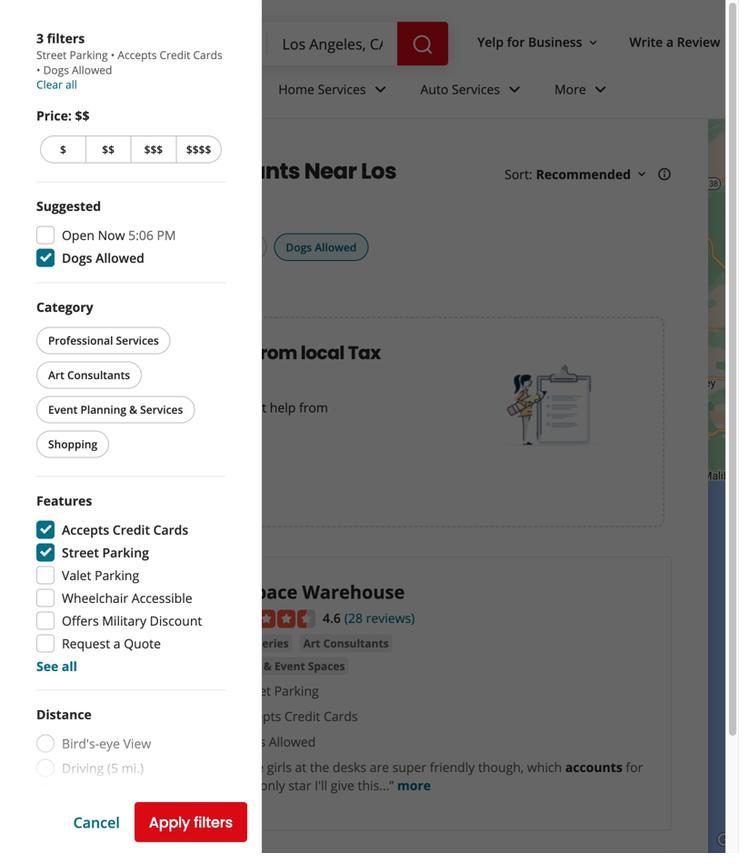 Task type: locate. For each thing, give the bounding box(es) containing it.
1 vertical spatial for
[[627, 759, 644, 776]]

art up venues
[[221, 636, 238, 651]]

art consultants venues & event spaces
[[221, 636, 389, 674]]

16 chevron right v2 image
[[67, 142, 82, 156], [147, 142, 161, 156]]

for left business
[[508, 33, 526, 51]]

yelp inside "button"
[[478, 33, 504, 51]]

0 vertical spatial street parking
[[62, 544, 149, 562]]

parking up clear all link
[[70, 47, 108, 62]]

art consultants link
[[300, 635, 393, 653]]

within
[[62, 834, 100, 851]]

art consultants button up the us
[[36, 362, 142, 389]]

services for auto services
[[452, 81, 501, 98]]

street up valet
[[62, 544, 99, 562]]

1 horizontal spatial yelp
[[478, 33, 504, 51]]

dogs down 3
[[43, 62, 69, 77]]

dogs down the open
[[62, 249, 92, 267]]

accepts inside 3 filters street parking • accepts credit cards • dogs allowed clear all
[[118, 47, 157, 62]]

accepts up price: $$ group
[[118, 47, 157, 62]]

1 vertical spatial street parking
[[236, 683, 319, 700]]

1 vertical spatial credit
[[113, 522, 150, 539]]

0 vertical spatial filters
[[47, 30, 85, 47]]

1 vertical spatial filters
[[194, 813, 233, 833]]

16 filter v2 image
[[52, 241, 66, 256]]

biking
[[62, 785, 98, 802]]

accepts down the features
[[62, 522, 109, 539]]

2 horizontal spatial accepts
[[236, 708, 281, 725]]

$$$ button
[[131, 136, 176, 163]]

art inside button
[[221, 636, 238, 651]]

dogs allowed button
[[274, 233, 369, 261]]

dogs down near
[[286, 240, 312, 255]]

businesses.
[[134, 417, 203, 434]]

0 vertical spatial shopping
[[89, 141, 140, 156]]

2 vertical spatial credit
[[285, 708, 321, 725]]

0 vertical spatial yelp
[[478, 33, 504, 51]]

1 horizontal spatial art
[[221, 636, 238, 651]]

0 vertical spatial group
[[36, 197, 226, 268]]

allowed up 'at' at the left bottom of page
[[269, 734, 316, 751]]

a
[[667, 33, 674, 51], [114, 635, 121, 653]]

allowed down near
[[315, 240, 357, 255]]

galleries
[[241, 636, 289, 651]]

art down professional
[[48, 368, 64, 383]]

street parking down venues & event spaces button
[[236, 683, 319, 700]]

1 horizontal spatial 24 chevron down v2 image
[[504, 79, 526, 100]]

mi.) inside "walking (1 mi.) within 4 blocks"
[[126, 809, 149, 826]]

filters right 3
[[47, 30, 85, 47]]

0 horizontal spatial 16 chevron right v2 image
[[67, 142, 82, 156]]

for inside "button"
[[508, 33, 526, 51]]

1 horizontal spatial the
[[310, 759, 330, 776]]

24 chevron down v2 image inside the home services link
[[370, 79, 392, 100]]

dogs
[[43, 62, 69, 77], [286, 240, 312, 255], [62, 249, 92, 267], [236, 734, 266, 751]]

accepts up "the
[[236, 708, 281, 725]]

a down military
[[114, 635, 121, 653]]

professional services
[[48, 333, 159, 348]]

2 group from the top
[[36, 492, 226, 676]]

all
[[66, 77, 77, 92], [62, 658, 77, 675]]

& down galleries
[[264, 659, 272, 674]]

1 vertical spatial shopping
[[48, 437, 98, 452]]

0 vertical spatial mi.)
[[122, 760, 144, 777]]

(2
[[101, 785, 112, 802]]

0 horizontal spatial 4
[[82, 241, 87, 253]]

see
[[36, 658, 58, 675]]

0 vertical spatial art consultants button
[[36, 362, 142, 389]]

1 vertical spatial art consultants button
[[300, 635, 393, 653]]

artspace warehouse
[[218, 580, 405, 605]]

2 horizontal spatial art
[[304, 636, 321, 651]]

0 horizontal spatial the
[[238, 777, 257, 795]]

2 vertical spatial mi.)
[[126, 809, 149, 826]]

$$$$ button
[[176, 136, 222, 163]]

0 horizontal spatial art consultants button
[[36, 362, 142, 389]]

street parking up valet parking
[[62, 544, 149, 562]]

event left the us
[[48, 402, 78, 417]]

category group
[[33, 298, 226, 462]]

0 vertical spatial from
[[254, 340, 298, 366]]

0 vertical spatial the
[[310, 759, 330, 776]]

yelp up auto services link
[[478, 33, 504, 51]]

art up "spaces"
[[304, 636, 321, 651]]

yelp left $
[[36, 141, 60, 156]]

accessible
[[132, 590, 193, 607]]

& left your
[[129, 402, 137, 417]]

0 horizontal spatial yelp
[[36, 141, 60, 156]]

0 horizontal spatial $$
[[75, 107, 90, 124]]

yelp for yelp link
[[36, 141, 60, 156]]

event inside the art consultants venues & event spaces
[[275, 659, 306, 674]]

1 horizontal spatial cards
[[193, 47, 223, 62]]

0 vertical spatial $$
[[75, 107, 90, 124]]

0 horizontal spatial filters
[[47, 30, 85, 47]]

0 horizontal spatial a
[[114, 635, 121, 653]]

1 horizontal spatial credit
[[160, 47, 191, 62]]

filters right "apply"
[[194, 813, 233, 833]]

event inside button
[[48, 402, 78, 417]]

more
[[555, 81, 587, 98]]

1 horizontal spatial filters
[[194, 813, 233, 833]]

services for professional services
[[116, 333, 159, 348]]

4 left "all"
[[82, 241, 87, 253]]

credit inside 3 filters street parking • accepts credit cards • dogs allowed clear all
[[160, 47, 191, 62]]

consultants down free
[[67, 368, 130, 383]]

the inside for the only star i'll give this..."
[[238, 777, 257, 795]]

mi.) right (2
[[116, 785, 138, 802]]

2 vertical spatial cards
[[324, 708, 358, 725]]

top 10 best accountants near los angeles, california
[[36, 156, 397, 216]]

allowed right clear
[[72, 62, 112, 77]]

1 vertical spatial street
[[62, 544, 99, 562]]

price:
[[36, 107, 72, 124]]

1 horizontal spatial accepts credit cards
[[236, 708, 358, 725]]

1 24 chevron down v2 image from the left
[[370, 79, 392, 100]]

consultants inside button
[[67, 368, 130, 383]]

0 vertical spatial credit
[[160, 47, 191, 62]]

bird's-
[[62, 735, 99, 753]]

mi.) for walking (1 mi.) within 4 blocks
[[126, 809, 149, 826]]

all right clear
[[66, 77, 77, 92]]

1 horizontal spatial $$
[[102, 142, 115, 157]]

option group
[[36, 706, 226, 854]]

review
[[678, 33, 721, 51]]

$$$
[[144, 142, 163, 157]]

0 horizontal spatial accepts
[[62, 522, 109, 539]]

1 vertical spatial the
[[238, 777, 257, 795]]

1 group from the top
[[36, 197, 226, 268]]

art for art galleries
[[221, 636, 238, 651]]

the down "the
[[238, 777, 257, 795]]

california
[[135, 185, 243, 216]]

started
[[111, 474, 162, 495]]

&
[[129, 402, 137, 417], [264, 659, 272, 674]]

are
[[370, 759, 390, 776]]

dogs allowed down near
[[286, 240, 357, 255]]

16 speech v2 image
[[218, 761, 232, 776]]

None search field
[[138, 22, 452, 66]]

0 horizontal spatial for
[[508, 33, 526, 51]]

group
[[36, 197, 226, 268], [36, 492, 226, 676]]

1 horizontal spatial consultants
[[324, 636, 389, 651]]

mi.)
[[122, 760, 144, 777], [116, 785, 138, 802], [126, 809, 149, 826]]

4 down cancel
[[104, 834, 111, 851]]

parking
[[70, 47, 108, 62], [102, 544, 149, 562], [95, 567, 139, 584], [275, 683, 319, 700]]

consultants down (28 on the left bottom
[[324, 636, 389, 651]]

consultants inside the art consultants venues & event spaces
[[324, 636, 389, 651]]

24 chevron down v2 image left "auto"
[[370, 79, 392, 100]]

mi.) right (5
[[122, 760, 144, 777]]

2 horizontal spatial credit
[[285, 708, 321, 725]]

write
[[630, 33, 664, 51]]

1 horizontal spatial a
[[667, 33, 674, 51]]

accepts credit cards up 'at' at the left bottom of page
[[236, 708, 358, 725]]

1 horizontal spatial art consultants button
[[300, 635, 393, 653]]

for inside for the only star i'll give this..."
[[627, 759, 644, 776]]

0 horizontal spatial consultants
[[67, 368, 130, 383]]

1 vertical spatial event
[[275, 659, 306, 674]]

0 vertical spatial all
[[66, 77, 77, 92]]

1 vertical spatial cards
[[153, 522, 189, 539]]

0 horizontal spatial cards
[[153, 522, 189, 539]]

16 chevron right v2 image right $
[[67, 142, 82, 156]]

consultants for art consultants venues & event spaces
[[324, 636, 389, 651]]

0 horizontal spatial street parking
[[62, 544, 149, 562]]

only
[[260, 777, 286, 795]]

venues & event spaces link
[[218, 658, 349, 676]]

walking
[[62, 809, 109, 826]]

1 vertical spatial mi.)
[[116, 785, 138, 802]]

a right write on the top of page
[[667, 33, 674, 51]]

0 vertical spatial a
[[667, 33, 674, 51]]

write a review
[[630, 33, 721, 51]]

$$$$
[[187, 142, 211, 157]]

0 horizontal spatial event
[[48, 402, 78, 417]]

0 vertical spatial 4
[[82, 241, 87, 253]]

street down venues
[[236, 683, 271, 700]]

accepts
[[118, 47, 157, 62], [62, 522, 109, 539], [236, 708, 281, 725]]

filters for apply
[[194, 813, 233, 833]]

yelp for business
[[478, 33, 583, 51]]

for right 'accounts'
[[627, 759, 644, 776]]

1 vertical spatial consultants
[[324, 636, 389, 651]]

16 chevron right v2 image right shopping link
[[147, 142, 161, 156]]

a for quote
[[114, 635, 121, 653]]

0 vertical spatial event
[[48, 402, 78, 417]]

1 16 chevron right v2 image from the left
[[67, 142, 82, 156]]

1 vertical spatial 4
[[104, 834, 111, 851]]

0 horizontal spatial •
[[36, 62, 41, 77]]

super
[[393, 759, 427, 776]]

art
[[48, 368, 64, 383], [221, 636, 238, 651], [304, 636, 321, 651]]

24 chevron down v2 image
[[590, 79, 612, 100]]

from right help
[[299, 399, 328, 416]]

the up i'll on the bottom
[[310, 759, 330, 776]]

1 horizontal spatial 16 chevron right v2 image
[[147, 142, 161, 156]]

0 horizontal spatial from
[[254, 340, 298, 366]]

2 24 chevron down v2 image from the left
[[504, 79, 526, 100]]

1 horizontal spatial 4
[[104, 834, 111, 851]]

24 chevron down v2 image down the 'yelp for business'
[[504, 79, 526, 100]]

allowed inside 3 filters street parking • accepts credit cards • dogs allowed clear all
[[72, 62, 112, 77]]

1 vertical spatial $$
[[102, 142, 115, 157]]

filters inside 3 filters street parking • accepts credit cards • dogs allowed clear all
[[47, 30, 85, 47]]

allowed
[[72, 62, 112, 77], [315, 240, 357, 255], [96, 249, 145, 267], [269, 734, 316, 751]]

1 vertical spatial group
[[36, 492, 226, 676]]

0 horizontal spatial 24 chevron down v2 image
[[370, 79, 392, 100]]

street down 3
[[36, 47, 67, 62]]

all right see
[[62, 658, 77, 675]]

24 chevron down v2 image for home services
[[370, 79, 392, 100]]

0 horizontal spatial &
[[129, 402, 137, 417]]

suggested
[[36, 198, 101, 215]]

1 vertical spatial &
[[264, 659, 272, 674]]

1 vertical spatial yelp
[[36, 141, 60, 156]]

1 horizontal spatial event
[[275, 659, 306, 674]]

get
[[82, 474, 107, 495]]

discount
[[150, 613, 202, 630]]

0 vertical spatial accepts
[[118, 47, 157, 62]]

from
[[254, 340, 298, 366], [299, 399, 328, 416]]

16 chevron right v2 image for shopping
[[67, 142, 82, 156]]

more
[[398, 777, 431, 795]]

0 vertical spatial cards
[[193, 47, 223, 62]]

0 vertical spatial for
[[508, 33, 526, 51]]

free
[[67, 340, 106, 366]]

0 vertical spatial consultants
[[67, 368, 130, 383]]

filters inside button
[[194, 813, 233, 833]]

valet
[[62, 567, 91, 584]]

sponsored
[[67, 417, 131, 434]]

free price estimates from local tax professionals tell us about your project and get help from sponsored businesses.
[[67, 340, 381, 434]]

0 vertical spatial street
[[36, 47, 67, 62]]

1 horizontal spatial &
[[264, 659, 272, 674]]

wheelchair accessible
[[62, 590, 193, 607]]

get
[[248, 399, 267, 416]]

auto services
[[421, 81, 501, 98]]

0 horizontal spatial art
[[48, 368, 64, 383]]

for the only star i'll give this..."
[[238, 759, 644, 795]]

apply
[[149, 813, 190, 833]]

filters
[[47, 30, 85, 47], [194, 813, 233, 833]]

art inside button
[[48, 368, 64, 383]]

(1
[[112, 809, 123, 826]]

open
[[62, 227, 95, 244]]

artspace
[[218, 580, 298, 605]]

accepts credit cards down "get started"
[[62, 522, 189, 539]]

filters for 3
[[47, 30, 85, 47]]

1 horizontal spatial for
[[627, 759, 644, 776]]

parking inside 3 filters street parking • accepts credit cards • dogs allowed clear all
[[70, 47, 108, 62]]

apply filters
[[149, 813, 233, 833]]

dogs allowed up girls
[[236, 734, 316, 751]]

1 vertical spatial a
[[114, 635, 121, 653]]

3
[[36, 30, 44, 47]]

striving artists framing and art services image
[[731, 361, 740, 397]]

dogs inside button
[[286, 240, 312, 255]]

1 horizontal spatial from
[[299, 399, 328, 416]]

at
[[295, 759, 307, 776]]

street inside 3 filters street parking • accepts credit cards • dogs allowed clear all
[[36, 47, 67, 62]]

cards
[[193, 47, 223, 62], [153, 522, 189, 539], [324, 708, 358, 725]]

1 horizontal spatial accepts
[[118, 47, 157, 62]]

24 chevron down v2 image
[[370, 79, 392, 100], [504, 79, 526, 100]]

1 vertical spatial accepts
[[62, 522, 109, 539]]

local
[[301, 340, 345, 366]]

mi.) right (1
[[126, 809, 149, 826]]

0 vertical spatial accepts credit cards
[[62, 522, 189, 539]]

this..."
[[358, 777, 394, 795]]

street
[[36, 47, 67, 62], [62, 544, 99, 562], [236, 683, 271, 700]]

1 vertical spatial all
[[62, 658, 77, 675]]

2 horizontal spatial cards
[[324, 708, 358, 725]]

2 16 chevron right v2 image from the left
[[147, 142, 161, 156]]

0 vertical spatial &
[[129, 402, 137, 417]]

24 chevron down v2 image inside auto services link
[[504, 79, 526, 100]]

event down galleries
[[275, 659, 306, 674]]

from left 'local'
[[254, 340, 298, 366]]

eye
[[99, 735, 120, 753]]

art consultants button down (28 on the left bottom
[[300, 635, 393, 653]]



Task type: vqa. For each thing, say whether or not it's contained in the screenshot.
Write a Review
yes



Task type: describe. For each thing, give the bounding box(es) containing it.
apply filters button
[[135, 803, 248, 843]]

(28 reviews) link
[[345, 608, 415, 627]]

valet parking
[[62, 567, 139, 584]]

professional services button
[[36, 327, 171, 355]]

group containing suggested
[[36, 197, 226, 268]]

cards inside 3 filters street parking • accepts credit cards • dogs allowed clear all
[[193, 47, 223, 62]]

yelp for yelp for business
[[478, 33, 504, 51]]

artspace warehouse image
[[59, 580, 196, 716]]

dogs inside 3 filters street parking • accepts credit cards • dogs allowed clear all
[[43, 62, 69, 77]]

10
[[81, 156, 103, 187]]

4 inside 4 all
[[82, 241, 87, 253]]

business categories element
[[138, 66, 740, 118]]

warehouse
[[303, 580, 405, 605]]

(28 reviews)
[[345, 610, 415, 627]]

yelp for business button
[[471, 26, 608, 58]]

1 horizontal spatial street parking
[[236, 683, 319, 700]]

artspace warehouse link
[[218, 580, 405, 605]]

about
[[109, 399, 143, 416]]

services for home services
[[318, 81, 366, 98]]

distance
[[36, 706, 92, 724]]

accountants link
[[169, 141, 237, 156]]

girls
[[267, 759, 292, 776]]

16 checkmark v2 image
[[218, 735, 232, 750]]

all inside 3 filters street parking • accepts credit cards • dogs allowed clear all
[[66, 77, 77, 92]]

biking (2 mi.)
[[62, 785, 138, 802]]

wheelchair
[[62, 590, 128, 607]]

$ button
[[40, 136, 85, 163]]

bird's-eye view
[[62, 735, 151, 753]]

blocks
[[114, 834, 152, 851]]

dogs up "the
[[236, 734, 266, 751]]

request
[[62, 635, 110, 653]]

driving
[[62, 760, 104, 777]]

filters group
[[36, 233, 373, 262]]

pm
[[157, 227, 176, 244]]

project
[[177, 399, 219, 416]]

16 checkmark v2 image
[[218, 684, 232, 699]]

sort:
[[505, 166, 533, 183]]

yelp link
[[36, 141, 60, 156]]

now
[[98, 227, 125, 244]]

16 info v2 image
[[658, 167, 673, 182]]

mi.) for biking (2 mi.)
[[116, 785, 138, 802]]

16 chevron right v2 image for accountants
[[147, 142, 161, 156]]

a for review
[[667, 33, 674, 51]]

& inside button
[[129, 402, 137, 417]]

help
[[270, 399, 296, 416]]

top
[[36, 156, 77, 187]]

auto
[[421, 81, 449, 98]]

parking down venues & event spaces button
[[275, 683, 319, 700]]

0 horizontal spatial credit
[[113, 522, 150, 539]]

event planning & services
[[48, 402, 183, 417]]

16 chevron down v2 image
[[587, 35, 601, 50]]

give
[[331, 777, 355, 795]]

event planning & services button
[[36, 396, 195, 424]]

art inside the art consultants venues & event spaces
[[304, 636, 321, 651]]

allowed inside button
[[315, 240, 357, 255]]

art for art consultants
[[48, 368, 64, 383]]

group containing features
[[36, 492, 226, 676]]

4.6 star rating image
[[218, 610, 316, 628]]

price: $$
[[36, 107, 90, 124]]

price
[[110, 340, 156, 366]]

1 horizontal spatial •
[[111, 47, 115, 62]]

google image
[[714, 830, 740, 854]]

more link
[[541, 66, 627, 118]]

desks
[[333, 759, 367, 776]]

"the girls at the desks are super friendly though, which accounts
[[238, 759, 623, 776]]

0 horizontal spatial accepts credit cards
[[62, 522, 189, 539]]

business
[[529, 33, 583, 51]]

open now 5:06 pm
[[62, 227, 176, 244]]

los
[[361, 156, 397, 187]]

i'll
[[315, 777, 328, 795]]

1 vertical spatial accepts credit cards
[[236, 708, 358, 725]]

your
[[147, 399, 174, 416]]

option group containing distance
[[36, 706, 226, 854]]

near
[[305, 156, 357, 187]]

get started
[[82, 474, 162, 495]]

best
[[107, 156, 155, 187]]

estimates
[[159, 340, 250, 366]]

offers
[[62, 613, 99, 630]]

(28
[[345, 610, 363, 627]]

$$ button
[[85, 136, 131, 163]]

dogs allowed down now
[[62, 249, 145, 267]]

venues
[[221, 659, 261, 674]]

map region
[[675, 0, 740, 854]]

all
[[96, 240, 109, 255]]

accounts
[[566, 759, 623, 776]]

parking up valet parking
[[102, 544, 149, 562]]

auto services link
[[406, 66, 541, 118]]

professional
[[48, 333, 113, 348]]

dogs allowed inside button
[[286, 240, 357, 255]]

2 vertical spatial accepts
[[236, 708, 281, 725]]

1 vertical spatial from
[[299, 399, 328, 416]]

see all
[[36, 658, 77, 675]]

us
[[91, 399, 105, 416]]

mi.) for driving (5 mi.)
[[122, 760, 144, 777]]

write a review link
[[623, 26, 729, 58]]

shopping inside "button"
[[48, 437, 98, 452]]

art galleries button
[[218, 635, 293, 653]]

& inside the art consultants venues & event spaces
[[264, 659, 272, 674]]

consultants for art consultants
[[67, 368, 130, 383]]

parking up wheelchair accessible
[[95, 567, 139, 584]]

professionals
[[67, 366, 189, 391]]

clear all link
[[36, 77, 77, 92]]

shopping button
[[36, 431, 109, 458]]

shopping link
[[89, 141, 140, 156]]

view
[[123, 735, 151, 753]]

24 chevron down v2 image for auto services
[[504, 79, 526, 100]]

art consultants
[[48, 368, 130, 383]]

clear
[[36, 77, 63, 92]]

and
[[222, 399, 245, 416]]

3 filters street parking • accepts credit cards • dogs allowed clear all
[[36, 30, 223, 92]]

spaces
[[308, 659, 345, 674]]

quote
[[124, 635, 161, 653]]

4 inside "walking (1 mi.) within 4 blocks"
[[104, 834, 111, 851]]

search image
[[412, 34, 434, 56]]

more link
[[398, 777, 431, 795]]

price: $$ group
[[36, 106, 226, 167]]

allowed down open now 5:06 pm
[[96, 249, 145, 267]]

free price estimates from local tax professionals image
[[507, 361, 598, 452]]

get started button
[[67, 464, 177, 504]]

$$ inside $$ button
[[102, 142, 115, 157]]

walking (1 mi.) within 4 blocks
[[62, 809, 152, 851]]

2 vertical spatial street
[[236, 683, 271, 700]]

reviews)
[[366, 610, 415, 627]]

accountants inside top 10 best accountants near los angeles, california
[[159, 156, 300, 187]]



